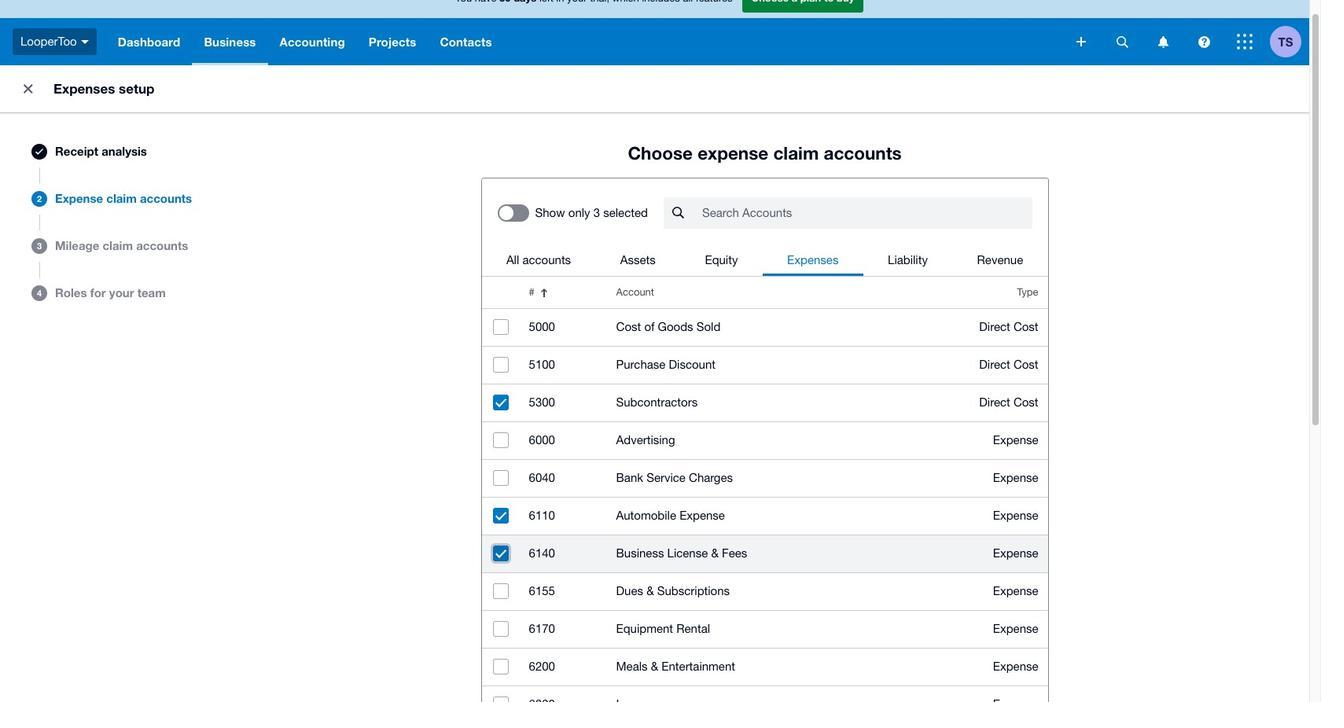 Task type: describe. For each thing, give the bounding box(es) containing it.
equipment
[[616, 622, 673, 636]]

dues & subscriptions
[[616, 584, 730, 598]]

2
[[37, 193, 42, 203]]

only
[[569, 206, 590, 219]]

for
[[90, 286, 106, 300]]

meals & entertainment
[[616, 660, 736, 673]]

choose expense claim accounts tab list
[[16, 128, 1294, 702]]

cost of goods sold
[[616, 320, 721, 334]]

meals
[[616, 660, 648, 673]]

type
[[1017, 286, 1039, 298]]

advertising
[[616, 433, 675, 447]]

setup
[[119, 80, 155, 97]]

expenses setup
[[53, 80, 155, 97]]

5300
[[529, 396, 555, 409]]

3 direct from the top
[[980, 396, 1011, 409]]

5100
[[529, 358, 555, 371]]

claim for expense claim accounts
[[106, 191, 137, 205]]

6170
[[529, 622, 555, 636]]

cost for cost of goods sold
[[1014, 320, 1039, 334]]

account button
[[607, 277, 897, 308]]

6000
[[529, 433, 555, 447]]

show only 3 selected
[[535, 206, 648, 219]]

4
[[37, 288, 42, 298]]

accounts up team
[[136, 239, 188, 253]]

dashboard
[[118, 35, 180, 49]]

expense for advertising
[[993, 433, 1039, 447]]

discount
[[669, 358, 716, 371]]

Search Accounts field
[[701, 198, 1033, 228]]

3 direct cost from the top
[[980, 396, 1039, 409]]

all accounts
[[507, 253, 571, 267]]

selected
[[604, 206, 648, 219]]

analysis
[[102, 144, 147, 158]]

claim for mileage claim accounts
[[103, 239, 133, 253]]

complete image
[[35, 149, 43, 155]]

choose expense claim accounts
[[628, 142, 902, 164]]

equity
[[705, 253, 738, 267]]

# button
[[520, 277, 607, 308]]

direct for of
[[980, 320, 1011, 334]]

contacts
[[440, 35, 492, 49]]

fees
[[722, 547, 748, 560]]

goods
[[658, 320, 694, 334]]

expenses for expenses setup
[[53, 80, 115, 97]]

business for business
[[204, 35, 256, 49]]

mileage claim accounts
[[55, 239, 188, 253]]

expense for bank service charges
[[993, 471, 1039, 485]]

sold
[[697, 320, 721, 334]]

expense for business license & fees
[[993, 547, 1039, 560]]

receipt analysis button
[[16, 128, 212, 175]]

account
[[616, 286, 654, 298]]

& for entertainment
[[651, 660, 659, 673]]

revenue
[[977, 253, 1024, 267]]

& for subscriptions
[[647, 584, 654, 598]]

svg image inside loopertoo popup button
[[81, 40, 89, 44]]

ts
[[1279, 34, 1294, 48]]

liability button
[[864, 245, 953, 276]]

contacts button
[[428, 18, 504, 65]]

accounts down the analysis
[[140, 191, 192, 205]]

projects button
[[357, 18, 428, 65]]

expenses for expenses
[[788, 253, 839, 267]]

equity button
[[681, 245, 763, 276]]

0 vertical spatial 3
[[594, 206, 600, 219]]

expense for dues & subscriptions
[[993, 584, 1039, 598]]

revenue button
[[953, 245, 1048, 276]]

accounts up search accounts field
[[824, 142, 902, 164]]

purchase discount
[[616, 358, 716, 371]]

accounting button
[[268, 18, 357, 65]]

entertainment
[[662, 660, 736, 673]]

loopertoo
[[20, 34, 77, 48]]

subcontractors
[[616, 396, 698, 409]]

0 vertical spatial &
[[711, 547, 719, 560]]

assets
[[621, 253, 656, 267]]

receipt
[[55, 144, 98, 158]]

6110
[[529, 509, 555, 522]]

6140
[[529, 547, 555, 560]]

ts button
[[1270, 18, 1310, 65]]

roles
[[55, 286, 87, 300]]

dues
[[616, 584, 643, 598]]

5000
[[529, 320, 555, 334]]



Task type: vqa. For each thing, say whether or not it's contained in the screenshot.


Task type: locate. For each thing, give the bounding box(es) containing it.
0 vertical spatial expenses
[[53, 80, 115, 97]]

automobile expense
[[616, 509, 725, 522]]

expenses up the account button
[[788, 253, 839, 267]]

equipment rental
[[616, 622, 710, 636]]

0 horizontal spatial business
[[204, 35, 256, 49]]

1 vertical spatial expenses
[[788, 253, 839, 267]]

mileage
[[55, 239, 99, 253]]

1 vertical spatial 3
[[37, 240, 42, 251]]

0 vertical spatial business
[[204, 35, 256, 49]]

1 horizontal spatial business
[[616, 547, 664, 560]]

business for business license & fees
[[616, 547, 664, 560]]

license
[[668, 547, 708, 560]]

business
[[204, 35, 256, 49], [616, 547, 664, 560]]

choose
[[628, 142, 693, 164]]

rental
[[677, 622, 710, 636]]

expenses left setup
[[53, 80, 115, 97]]

accounts right all on the top left
[[523, 253, 571, 267]]

1 vertical spatial direct
[[980, 358, 1011, 371]]

subscriptions
[[657, 584, 730, 598]]

bank
[[616, 471, 643, 485]]

2 direct from the top
[[980, 358, 1011, 371]]

6040
[[529, 471, 555, 485]]

claim right expense
[[774, 142, 819, 164]]

team
[[137, 286, 166, 300]]

accounts
[[824, 142, 902, 164], [140, 191, 192, 205], [136, 239, 188, 253], [523, 253, 571, 267]]

2 direct cost from the top
[[980, 358, 1039, 371]]

cost for purchase discount
[[1014, 358, 1039, 371]]

banner containing ts
[[0, 0, 1310, 65]]

1 direct from the top
[[980, 320, 1011, 334]]

accounting
[[280, 35, 345, 49]]

0 vertical spatial direct cost
[[980, 320, 1039, 334]]

expense for equipment rental
[[993, 622, 1039, 636]]

liability
[[888, 253, 928, 267]]

0 vertical spatial claim
[[774, 142, 819, 164]]

all accounts button
[[482, 245, 596, 276]]

type button
[[897, 277, 1048, 308]]

expense
[[698, 142, 769, 164]]

1 vertical spatial business
[[616, 547, 664, 560]]

service
[[647, 471, 686, 485]]

1 vertical spatial &
[[647, 584, 654, 598]]

roles for your team
[[55, 286, 166, 300]]

1 direct cost from the top
[[980, 320, 1039, 334]]

automobile
[[616, 509, 677, 522]]

6200
[[529, 660, 555, 673]]

& left 'fees' at the bottom
[[711, 547, 719, 560]]

show
[[535, 206, 565, 219]]

2 vertical spatial &
[[651, 660, 659, 673]]

0 horizontal spatial 3
[[37, 240, 42, 251]]

svg image
[[1077, 37, 1086, 46]]

direct for discount
[[980, 358, 1011, 371]]

purchase
[[616, 358, 666, 371]]

claim
[[774, 142, 819, 164], [106, 191, 137, 205], [103, 239, 133, 253]]

3
[[594, 206, 600, 219], [37, 240, 42, 251]]

dashboard link
[[106, 18, 192, 65]]

expenses button
[[763, 245, 864, 276]]

bank service charges
[[616, 471, 733, 485]]

close image
[[13, 73, 44, 105]]

cost
[[616, 320, 641, 334], [1014, 320, 1039, 334], [1014, 358, 1039, 371], [1014, 396, 1039, 409]]

direct cost for of
[[980, 320, 1039, 334]]

expense for meals & entertainment
[[993, 660, 1039, 673]]

6155
[[529, 584, 555, 598]]

claim right mileage
[[103, 239, 133, 253]]

business button
[[192, 18, 268, 65]]

2 vertical spatial direct cost
[[980, 396, 1039, 409]]

3 left mileage
[[37, 240, 42, 251]]

charges
[[689, 471, 733, 485]]

direct
[[980, 320, 1011, 334], [980, 358, 1011, 371], [980, 396, 1011, 409]]

expenses inside button
[[788, 253, 839, 267]]

#
[[529, 286, 535, 298]]

1 horizontal spatial expenses
[[788, 253, 839, 267]]

expense claim accounts
[[55, 191, 192, 205]]

expense
[[55, 191, 103, 205], [993, 433, 1039, 447], [993, 471, 1039, 485], [680, 509, 725, 522], [993, 509, 1039, 522], [993, 547, 1039, 560], [993, 584, 1039, 598], [993, 622, 1039, 636], [993, 660, 1039, 673]]

1 horizontal spatial 3
[[594, 206, 600, 219]]

claim down receipt analysis button
[[106, 191, 137, 205]]

cost for subcontractors
[[1014, 396, 1039, 409]]

1 vertical spatial direct cost
[[980, 358, 1039, 371]]

all
[[507, 253, 519, 267]]

svg image
[[1237, 34, 1253, 50], [1117, 36, 1128, 48], [1158, 36, 1169, 48], [1198, 36, 1210, 48], [81, 40, 89, 44]]

direct cost
[[980, 320, 1039, 334], [980, 358, 1039, 371], [980, 396, 1039, 409]]

0 vertical spatial direct
[[980, 320, 1011, 334]]

2 vertical spatial direct
[[980, 396, 1011, 409]]

expenses
[[53, 80, 115, 97], [788, 253, 839, 267]]

business inside "choose expense claim accounts" tab list
[[616, 547, 664, 560]]

direct cost for discount
[[980, 358, 1039, 371]]

1 vertical spatial claim
[[106, 191, 137, 205]]

your
[[109, 286, 134, 300]]

0 horizontal spatial expenses
[[53, 80, 115, 97]]

of
[[645, 320, 655, 334]]

banner
[[0, 0, 1310, 65]]

accounts inside button
[[523, 253, 571, 267]]

& right the meals at bottom left
[[651, 660, 659, 673]]

& right dues
[[647, 584, 654, 598]]

expense for automobile expense
[[993, 509, 1039, 522]]

assets button
[[596, 245, 681, 276]]

business license & fees
[[616, 547, 748, 560]]

&
[[711, 547, 719, 560], [647, 584, 654, 598], [651, 660, 659, 673]]

loopertoo button
[[0, 18, 106, 65]]

business inside dropdown button
[[204, 35, 256, 49]]

projects
[[369, 35, 416, 49]]

2 vertical spatial claim
[[103, 239, 133, 253]]

receipt analysis
[[55, 144, 147, 158]]

3 right the only on the top of the page
[[594, 206, 600, 219]]



